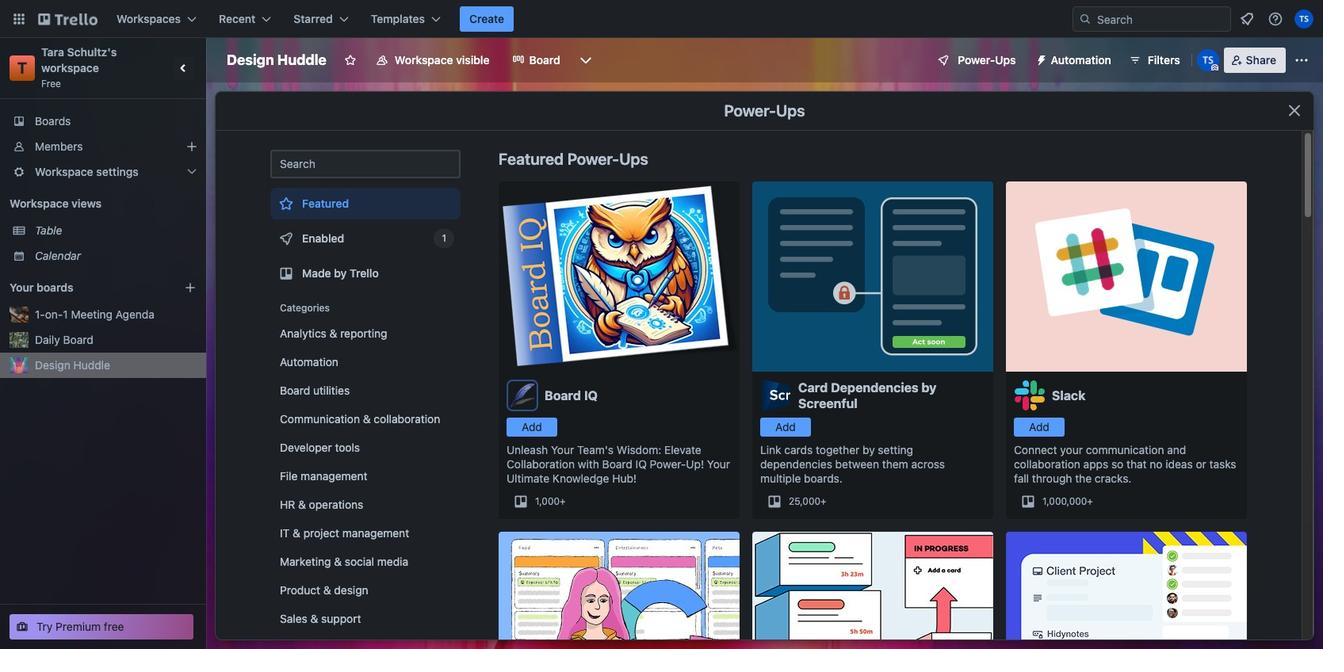 Task type: vqa. For each thing, say whether or not it's contained in the screenshot.
the 👋 Board title is required
no



Task type: locate. For each thing, give the bounding box(es) containing it.
1 vertical spatial workspace
[[35, 165, 93, 178]]

your boards
[[10, 281, 73, 294]]

product
[[280, 584, 320, 597]]

add up the 'unleash' in the left of the page
[[522, 420, 542, 434]]

add button
[[507, 418, 557, 437], [760, 418, 811, 437], [1014, 418, 1065, 437]]

0 horizontal spatial your
[[10, 281, 34, 294]]

2 horizontal spatial add
[[1029, 420, 1050, 434]]

and
[[1167, 443, 1186, 457]]

marketing
[[280, 555, 331, 568]]

1 horizontal spatial by
[[863, 443, 875, 457]]

workspace visible
[[395, 53, 490, 67]]

0 vertical spatial huddle
[[277, 52, 327, 68]]

iq down wisdom:
[[636, 457, 647, 471]]

add button for board iq
[[507, 418, 557, 437]]

or
[[1196, 457, 1207, 471]]

workspace up 'table'
[[10, 197, 69, 210]]

by up between on the right of the page
[[863, 443, 875, 457]]

board down meeting at the top left
[[63, 333, 93, 346]]

collaboration down board utilities link
[[374, 412, 440, 426]]

0 vertical spatial tara schultz (taraschultz7) image
[[1295, 10, 1314, 29]]

tara schultz (taraschultz7) image inside primary element
[[1295, 10, 1314, 29]]

1 vertical spatial 1
[[63, 308, 68, 321]]

categories
[[280, 302, 330, 314]]

project
[[303, 526, 339, 540]]

table link
[[35, 223, 197, 239]]

analytics & reporting link
[[270, 321, 461, 346]]

& for sales
[[310, 612, 318, 626]]

huddle
[[277, 52, 327, 68], [73, 358, 110, 372]]

1 horizontal spatial automation
[[1051, 53, 1111, 67]]

2 horizontal spatial by
[[922, 381, 937, 395]]

workspaces
[[117, 12, 181, 25]]

0 vertical spatial workspace
[[395, 53, 453, 67]]

board up team's
[[545, 389, 581, 403]]

your right up!
[[707, 457, 730, 471]]

tools
[[335, 441, 360, 454]]

hr & operations link
[[270, 492, 461, 518]]

2 add from the left
[[776, 420, 796, 434]]

0 horizontal spatial featured
[[302, 197, 349, 210]]

calendar link
[[35, 248, 197, 264]]

+ down boards.
[[821, 496, 827, 507]]

add up "connect"
[[1029, 420, 1050, 434]]

recent button
[[209, 6, 281, 32]]

try premium free
[[36, 620, 124, 634]]

design huddle link
[[35, 358, 197, 373]]

share
[[1246, 53, 1277, 67]]

board for board utilities
[[280, 384, 310, 397]]

board
[[529, 53, 560, 67], [63, 333, 93, 346], [280, 384, 310, 397], [545, 389, 581, 403], [602, 457, 633, 471]]

add button for card dependencies by screenful
[[760, 418, 811, 437]]

design down daily
[[35, 358, 70, 372]]

members
[[35, 140, 83, 153]]

starred
[[294, 12, 333, 25]]

+ for card
[[821, 496, 827, 507]]

add up cards
[[776, 420, 796, 434]]

+ down knowledge
[[560, 496, 566, 507]]

& right "sales"
[[310, 612, 318, 626]]

workspace down the templates 'dropdown button'
[[395, 53, 453, 67]]

1 add button from the left
[[507, 418, 557, 437]]

your left 'boards'
[[10, 281, 34, 294]]

0 vertical spatial 1
[[442, 232, 446, 244]]

0 vertical spatial by
[[334, 266, 347, 280]]

2 horizontal spatial your
[[707, 457, 730, 471]]

starred button
[[284, 6, 358, 32]]

1
[[442, 232, 446, 244], [63, 308, 68, 321]]

reporting
[[340, 327, 387, 340]]

management up operations
[[301, 469, 367, 483]]

your
[[10, 281, 34, 294], [551, 443, 574, 457], [707, 457, 730, 471]]

3 + from the left
[[1087, 496, 1093, 507]]

1 horizontal spatial your
[[551, 443, 574, 457]]

huddle down 'starred'
[[277, 52, 327, 68]]

0 vertical spatial design huddle
[[227, 52, 327, 68]]

2 horizontal spatial ups
[[995, 53, 1016, 67]]

workspace inside dropdown button
[[35, 165, 93, 178]]

workspace for workspace settings
[[35, 165, 93, 178]]

link cards together by setting dependencies between them across multiple boards.
[[760, 443, 945, 485]]

0 horizontal spatial add
[[522, 420, 542, 434]]

iq up team's
[[584, 389, 598, 403]]

0 vertical spatial power-ups
[[958, 53, 1016, 67]]

0 vertical spatial design
[[227, 52, 274, 68]]

1 vertical spatial design huddle
[[35, 358, 110, 372]]

1 horizontal spatial iq
[[636, 457, 647, 471]]

3 add button from the left
[[1014, 418, 1065, 437]]

25,000
[[789, 496, 821, 507]]

1 inside 'link'
[[63, 308, 68, 321]]

workspace for workspace views
[[10, 197, 69, 210]]

0 horizontal spatial design huddle
[[35, 358, 110, 372]]

add for card dependencies by screenful
[[776, 420, 796, 434]]

0 horizontal spatial add button
[[507, 418, 557, 437]]

by inside link cards together by setting dependencies between them across multiple boards.
[[863, 443, 875, 457]]

your up collaboration
[[551, 443, 574, 457]]

ups inside button
[[995, 53, 1016, 67]]

with
[[578, 457, 599, 471]]

tara schultz's workspace free
[[41, 45, 120, 90]]

1 horizontal spatial ups
[[776, 101, 805, 120]]

1 vertical spatial featured
[[302, 197, 349, 210]]

made by trello
[[302, 266, 379, 280]]

communication
[[1086, 443, 1164, 457]]

1,000 +
[[535, 496, 566, 507]]

between
[[835, 457, 879, 471]]

2 + from the left
[[821, 496, 827, 507]]

boards link
[[0, 109, 206, 134]]

design huddle down recent dropdown button
[[227, 52, 327, 68]]

1 horizontal spatial add button
[[760, 418, 811, 437]]

free
[[104, 620, 124, 634]]

iq inside unleash your team's wisdom: elevate collaboration with board iq power-up! your ultimate knowledge hub!
[[636, 457, 647, 471]]

board inside 'link'
[[529, 53, 560, 67]]

ultimate
[[507, 472, 550, 485]]

management down "hr & operations" link on the bottom left of the page
[[342, 526, 409, 540]]

on-
[[45, 308, 63, 321]]

boards.
[[804, 472, 843, 485]]

automation link
[[270, 350, 461, 375]]

enabled
[[302, 232, 344, 245]]

2 horizontal spatial add button
[[1014, 418, 1065, 437]]

0 horizontal spatial iq
[[584, 389, 598, 403]]

tara schultz (taraschultz7) image right filters
[[1197, 49, 1219, 71]]

by right dependencies
[[922, 381, 937, 395]]

1 vertical spatial by
[[922, 381, 937, 395]]

workspace navigation collapse icon image
[[173, 57, 195, 79]]

huddle inside board name 'text field'
[[277, 52, 327, 68]]

management inside "link"
[[301, 469, 367, 483]]

& right hr
[[298, 498, 306, 511]]

0 vertical spatial featured
[[499, 150, 564, 168]]

2 vertical spatial your
[[707, 457, 730, 471]]

0 horizontal spatial huddle
[[73, 358, 110, 372]]

2 vertical spatial by
[[863, 443, 875, 457]]

2 add button from the left
[[760, 418, 811, 437]]

& right it
[[293, 526, 300, 540]]

automation up 'board utilities'
[[280, 355, 338, 369]]

board inside unleash your team's wisdom: elevate collaboration with board iq power-up! your ultimate knowledge hub!
[[602, 457, 633, 471]]

it & project management
[[280, 526, 409, 540]]

search image
[[1079, 13, 1092, 25]]

visible
[[456, 53, 490, 67]]

1 vertical spatial automation
[[280, 355, 338, 369]]

board for board
[[529, 53, 560, 67]]

0 vertical spatial automation
[[1051, 53, 1111, 67]]

communication
[[280, 412, 360, 426]]

card dependencies by screenful
[[798, 381, 937, 411]]

1 horizontal spatial collaboration
[[1014, 457, 1081, 471]]

file management
[[280, 469, 367, 483]]

0 vertical spatial management
[[301, 469, 367, 483]]

board left utilities
[[280, 384, 310, 397]]

link
[[760, 443, 781, 457]]

workspace down members
[[35, 165, 93, 178]]

0 horizontal spatial 1
[[63, 308, 68, 321]]

made by trello link
[[270, 258, 461, 289]]

board left customize views icon
[[529, 53, 560, 67]]

+ down the
[[1087, 496, 1093, 507]]

1 vertical spatial tara schultz (taraschultz7) image
[[1197, 49, 1219, 71]]

1 horizontal spatial 1
[[442, 232, 446, 244]]

cards
[[784, 443, 813, 457]]

workspaces button
[[107, 6, 206, 32]]

0 horizontal spatial by
[[334, 266, 347, 280]]

1 horizontal spatial design
[[227, 52, 274, 68]]

add button up "connect"
[[1014, 418, 1065, 437]]

1 vertical spatial your
[[551, 443, 574, 457]]

utilities
[[313, 384, 350, 397]]

up!
[[686, 457, 704, 471]]

1 horizontal spatial tara schultz (taraschultz7) image
[[1295, 10, 1314, 29]]

file
[[280, 469, 298, 483]]

by
[[334, 266, 347, 280], [922, 381, 937, 395], [863, 443, 875, 457]]

1 vertical spatial huddle
[[73, 358, 110, 372]]

design huddle inside board name 'text field'
[[227, 52, 327, 68]]

developer tools
[[280, 441, 360, 454]]

add button up cards
[[760, 418, 811, 437]]

featured
[[499, 150, 564, 168], [302, 197, 349, 210]]

0 horizontal spatial automation
[[280, 355, 338, 369]]

automation
[[1051, 53, 1111, 67], [280, 355, 338, 369]]

workspace settings button
[[0, 159, 206, 185]]

communication & collaboration
[[280, 412, 440, 426]]

1 vertical spatial design
[[35, 358, 70, 372]]

workspace inside button
[[395, 53, 453, 67]]

& left social
[[334, 555, 342, 568]]

3 add from the left
[[1029, 420, 1050, 434]]

1 horizontal spatial design huddle
[[227, 52, 327, 68]]

iq
[[584, 389, 598, 403], [636, 457, 647, 471]]

2 horizontal spatial +
[[1087, 496, 1093, 507]]

1 vertical spatial iq
[[636, 457, 647, 471]]

1 horizontal spatial +
[[821, 496, 827, 507]]

board up the hub!
[[602, 457, 633, 471]]

& left design
[[323, 584, 331, 597]]

design down recent dropdown button
[[227, 52, 274, 68]]

& for product
[[323, 584, 331, 597]]

huddle down daily board link
[[73, 358, 110, 372]]

1 + from the left
[[560, 496, 566, 507]]

tara schultz (taraschultz7) image
[[1295, 10, 1314, 29], [1197, 49, 1219, 71]]

1 horizontal spatial add
[[776, 420, 796, 434]]

daily board link
[[35, 332, 197, 348]]

design huddle down daily board
[[35, 358, 110, 372]]

it & project management link
[[270, 521, 461, 546]]

collaboration up through
[[1014, 457, 1081, 471]]

& right analytics
[[330, 327, 337, 340]]

board link
[[502, 48, 570, 73]]

+
[[560, 496, 566, 507], [821, 496, 827, 507], [1087, 496, 1093, 507]]

2 vertical spatial workspace
[[10, 197, 69, 210]]

automation down search image at the top
[[1051, 53, 1111, 67]]

product & design
[[280, 584, 368, 597]]

1,000,000 +
[[1043, 496, 1093, 507]]

1 vertical spatial collaboration
[[1014, 457, 1081, 471]]

& down board utilities link
[[363, 412, 371, 426]]

0 horizontal spatial power-ups
[[724, 101, 805, 120]]

0 horizontal spatial +
[[560, 496, 566, 507]]

by right made
[[334, 266, 347, 280]]

0 vertical spatial ups
[[995, 53, 1016, 67]]

board utilities
[[280, 384, 350, 397]]

0 vertical spatial your
[[10, 281, 34, 294]]

hub!
[[612, 472, 637, 485]]

0 horizontal spatial ups
[[619, 150, 648, 168]]

0 horizontal spatial collaboration
[[374, 412, 440, 426]]

by inside card dependencies by screenful
[[922, 381, 937, 395]]

power-ups button
[[926, 48, 1026, 73]]

tara schultz (taraschultz7) image right open information menu image
[[1295, 10, 1314, 29]]

1 horizontal spatial featured
[[499, 150, 564, 168]]

1 add from the left
[[522, 420, 542, 434]]

1 horizontal spatial huddle
[[277, 52, 327, 68]]

2 vertical spatial ups
[[619, 150, 648, 168]]

made
[[302, 266, 331, 280]]

1 horizontal spatial power-ups
[[958, 53, 1016, 67]]

power-ups
[[958, 53, 1016, 67], [724, 101, 805, 120]]

add button up the 'unleash' in the left of the page
[[507, 418, 557, 437]]



Task type: describe. For each thing, give the bounding box(es) containing it.
primary element
[[0, 0, 1323, 38]]

& for hr
[[298, 498, 306, 511]]

sm image
[[1029, 48, 1051, 70]]

0 vertical spatial collaboration
[[374, 412, 440, 426]]

it
[[280, 526, 290, 540]]

create
[[469, 12, 504, 25]]

apps
[[1084, 457, 1109, 471]]

the
[[1075, 472, 1092, 485]]

communication & collaboration link
[[270, 407, 461, 432]]

create button
[[460, 6, 514, 32]]

Search text field
[[270, 150, 461, 178]]

0 notifications image
[[1238, 10, 1257, 29]]

sales & support link
[[270, 607, 461, 632]]

try premium free button
[[10, 614, 193, 640]]

open information menu image
[[1268, 11, 1284, 27]]

card
[[798, 381, 828, 395]]

hr
[[280, 498, 295, 511]]

support
[[321, 612, 361, 626]]

share button
[[1224, 48, 1286, 73]]

Board name text field
[[219, 48, 335, 73]]

templates
[[371, 12, 425, 25]]

& for analytics
[[330, 327, 337, 340]]

your boards with 3 items element
[[10, 278, 160, 297]]

t
[[17, 59, 27, 77]]

power- inside unleash your team's wisdom: elevate collaboration with board iq power-up! your ultimate knowledge hub!
[[650, 457, 686, 471]]

power-ups inside button
[[958, 53, 1016, 67]]

multiple
[[760, 472, 801, 485]]

design
[[334, 584, 368, 597]]

1-
[[35, 308, 45, 321]]

sales
[[280, 612, 307, 626]]

social
[[345, 555, 374, 568]]

table
[[35, 224, 62, 237]]

setting
[[878, 443, 913, 457]]

so
[[1112, 457, 1124, 471]]

& for marketing
[[334, 555, 342, 568]]

add button for slack
[[1014, 418, 1065, 437]]

your
[[1060, 443, 1083, 457]]

star or unstar board image
[[344, 54, 357, 67]]

hr & operations
[[280, 498, 363, 511]]

marketing & social media link
[[270, 549, 461, 575]]

featured for featured power-ups
[[499, 150, 564, 168]]

unleash your team's wisdom: elevate collaboration with board iq power-up! your ultimate knowledge hub!
[[507, 443, 730, 485]]

views
[[71, 197, 102, 210]]

board utilities link
[[270, 378, 461, 404]]

1,000,000
[[1043, 496, 1087, 507]]

try
[[36, 620, 53, 634]]

1 vertical spatial ups
[[776, 101, 805, 120]]

1 vertical spatial management
[[342, 526, 409, 540]]

trello
[[350, 266, 379, 280]]

connect
[[1014, 443, 1057, 457]]

power- inside button
[[958, 53, 995, 67]]

this member is an admin of this board. image
[[1211, 64, 1218, 71]]

file management link
[[270, 464, 461, 489]]

screenful
[[798, 396, 858, 411]]

0 horizontal spatial tara schultz (taraschultz7) image
[[1197, 49, 1219, 71]]

show menu image
[[1294, 52, 1310, 68]]

featured link
[[270, 188, 461, 220]]

ideas
[[1166, 457, 1193, 471]]

daily board
[[35, 333, 93, 346]]

tasks
[[1210, 457, 1237, 471]]

& for communication
[[363, 412, 371, 426]]

0 horizontal spatial design
[[35, 358, 70, 372]]

25,000 +
[[789, 496, 827, 507]]

no
[[1150, 457, 1163, 471]]

recent
[[219, 12, 256, 25]]

0 vertical spatial iq
[[584, 389, 598, 403]]

add board image
[[184, 281, 197, 294]]

1 vertical spatial power-ups
[[724, 101, 805, 120]]

design inside board name 'text field'
[[227, 52, 274, 68]]

unleash
[[507, 443, 548, 457]]

together
[[816, 443, 860, 457]]

featured power-ups
[[499, 150, 648, 168]]

dependencies
[[831, 381, 919, 395]]

workspace
[[41, 61, 99, 75]]

slack
[[1052, 389, 1086, 403]]

them
[[882, 457, 908, 471]]

tara
[[41, 45, 64, 59]]

free
[[41, 78, 61, 90]]

1,000
[[535, 496, 560, 507]]

workspace views
[[10, 197, 102, 210]]

Search field
[[1092, 7, 1231, 31]]

connect your communication and collaboration apps so that no ideas or tasks fall through the cracks.
[[1014, 443, 1237, 485]]

automation inside button
[[1051, 53, 1111, 67]]

workspace for workspace visible
[[395, 53, 453, 67]]

customize views image
[[578, 52, 594, 68]]

cracks.
[[1095, 472, 1132, 485]]

settings
[[96, 165, 139, 178]]

add for board iq
[[522, 420, 542, 434]]

board for board iq
[[545, 389, 581, 403]]

media
[[377, 555, 408, 568]]

premium
[[56, 620, 101, 634]]

wisdom:
[[617, 443, 661, 457]]

collaboration
[[507, 457, 575, 471]]

1-on-1 meeting agenda link
[[35, 307, 197, 323]]

board iq
[[545, 389, 598, 403]]

& for it
[[293, 526, 300, 540]]

daily
[[35, 333, 60, 346]]

sales & support
[[280, 612, 361, 626]]

collaboration inside connect your communication and collaboration apps so that no ideas or tasks fall through the cracks.
[[1014, 457, 1081, 471]]

elevate
[[664, 443, 702, 457]]

developer tools link
[[270, 435, 461, 461]]

featured for featured
[[302, 197, 349, 210]]

filters button
[[1124, 48, 1185, 73]]

members link
[[0, 134, 206, 159]]

add for slack
[[1029, 420, 1050, 434]]

templates button
[[361, 6, 450, 32]]

+ for board
[[560, 496, 566, 507]]

that
[[1127, 457, 1147, 471]]

agenda
[[116, 308, 155, 321]]

back to home image
[[38, 6, 98, 32]]



